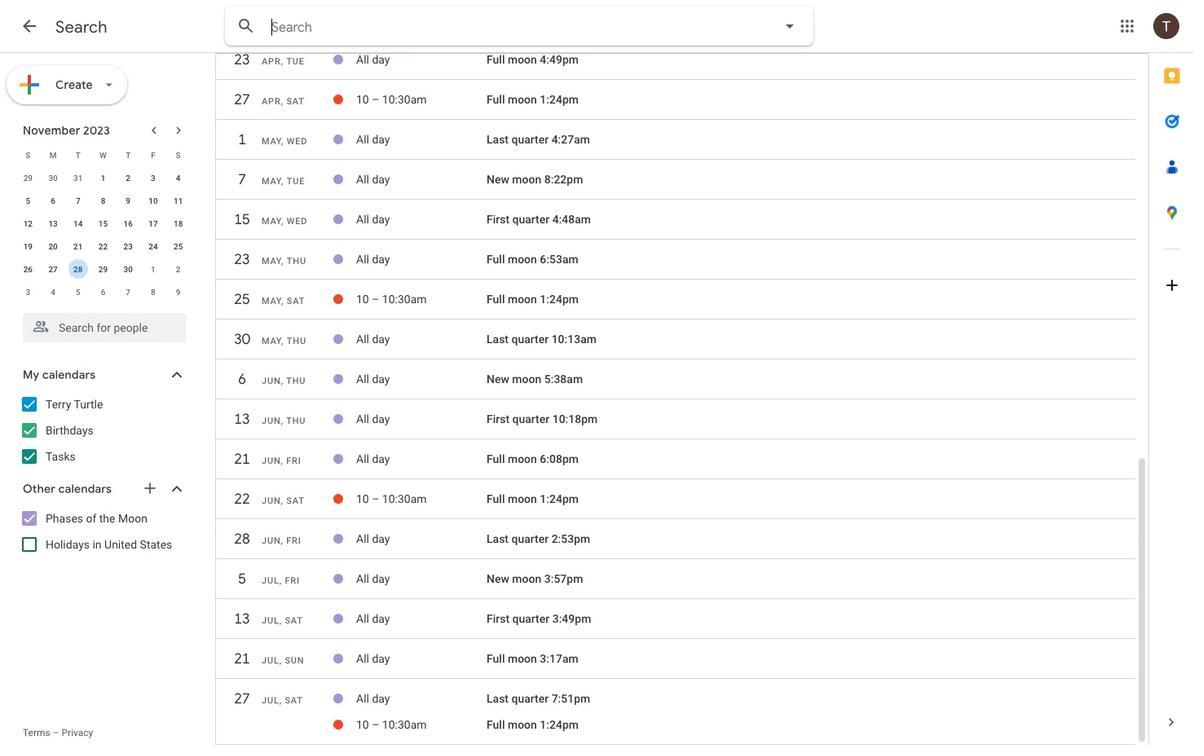 Task type: locate. For each thing, give the bounding box(es) containing it.
full down first quarter 10:18pm
[[487, 452, 505, 466]]

3:49pm
[[553, 612, 591, 626]]

1 vertical spatial 2
[[176, 264, 181, 274]]

moon left 3:17am
[[508, 652, 537, 665]]

sat right 25 link
[[287, 296, 305, 306]]

1 1:24pm from the top
[[540, 93, 579, 106]]

2 vertical spatial new
[[487, 572, 509, 586]]

23 row up 1 row
[[216, 45, 1136, 82]]

4 thu from the top
[[286, 416, 306, 426]]

tue inside 23 row
[[286, 56, 305, 66]]

0 horizontal spatial 15
[[98, 218, 108, 228]]

full moon 1:24pm button for 27
[[487, 93, 579, 106]]

1 vertical spatial 27
[[48, 264, 58, 274]]

, inside 28 row
[[281, 536, 283, 546]]

may , thu
[[262, 256, 306, 266], [262, 336, 306, 346]]

0 vertical spatial new
[[487, 173, 509, 186]]

1 21 link from the top
[[227, 444, 257, 474]]

, for 22 link
[[281, 496, 283, 506]]

2 jun , thu from the top
[[262, 416, 306, 426]]

sat down the sun
[[285, 695, 303, 706]]

, for 15 link
[[281, 216, 284, 226]]

1 vertical spatial fri
[[286, 536, 301, 546]]

30 down 'm'
[[48, 173, 58, 183]]

5 may from the top
[[262, 296, 281, 306]]

2 vertical spatial first
[[487, 612, 510, 626]]

my calendars list
[[3, 391, 202, 470]]

, for 27 link in the row group
[[279, 695, 282, 706]]

0 vertical spatial first
[[487, 213, 510, 226]]

12 all day cell from the top
[[356, 606, 487, 632]]

all day cell
[[356, 46, 487, 73], [356, 126, 487, 152], [356, 166, 487, 192], [356, 206, 487, 232], [356, 246, 487, 272], [356, 326, 487, 352], [356, 366, 487, 392], [356, 406, 487, 432], [356, 446, 487, 472], [356, 526, 487, 552], [356, 566, 487, 592], [356, 606, 487, 632], [356, 646, 487, 672], [356, 686, 487, 712]]

0 vertical spatial 8
[[101, 196, 105, 205]]

15 inside row
[[233, 210, 249, 229]]

5 inside row
[[237, 569, 245, 588]]

23 link down 15 link
[[227, 245, 257, 274]]

1 horizontal spatial t
[[126, 150, 131, 160]]

search options image
[[774, 10, 806, 42]]

full moon 1:24pm down full moon 6:08pm button
[[487, 492, 579, 506]]

2 horizontal spatial 1
[[237, 130, 245, 149]]

29 for october 29 element
[[23, 173, 33, 183]]

1 vertical spatial tue
[[287, 176, 305, 186]]

1 23 row from the top
[[216, 45, 1136, 82]]

1 horizontal spatial 5
[[76, 287, 80, 297]]

2 last from the top
[[487, 332, 509, 346]]

all day inside 15 row
[[356, 213, 390, 226]]

6 up "13" element
[[51, 196, 55, 205]]

jun , thu inside 6 row
[[262, 376, 306, 386]]

jul , sat down jul , sun on the bottom of page
[[262, 695, 303, 706]]

1:24pm
[[540, 93, 579, 106], [540, 292, 579, 306], [540, 492, 579, 506], [540, 718, 579, 732]]

full moon 1:24pm button down full moon 4:49pm
[[487, 93, 579, 106]]

0 vertical spatial 27 row
[[216, 85, 1136, 122]]

10 – 10:30am inside the 27 row group
[[356, 718, 427, 732]]

2 up 16 element
[[126, 173, 130, 183]]

may , wed for 1
[[262, 136, 308, 146]]

13 day from the top
[[372, 652, 390, 665]]

9 up 16 element
[[126, 196, 130, 205]]

1 horizontal spatial s
[[176, 150, 181, 160]]

full moon 1:24pm button
[[487, 93, 579, 106], [487, 292, 579, 306], [487, 492, 579, 506], [487, 718, 579, 732]]

may inside 1 row
[[262, 136, 281, 146]]

thu right 6 link
[[286, 376, 306, 386]]

1 all from the top
[[356, 53, 369, 66]]

30 down 25 link
[[233, 330, 249, 349]]

1 link
[[227, 125, 257, 154]]

21 row up the 27 row group
[[216, 644, 1136, 682]]

23 row up 25 row
[[216, 245, 1136, 282]]

4 down 27 element
[[51, 287, 55, 297]]

2 10 – 10:30am from the top
[[356, 292, 427, 306]]

quarter inside 28 row
[[512, 532, 549, 546]]

2 vertical spatial 7
[[126, 287, 130, 297]]

, for 13 link for first quarter 3:49pm
[[279, 616, 282, 626]]

12 day from the top
[[372, 612, 390, 626]]

10 – 10:30am inside 22 row
[[356, 492, 427, 506]]

full down search text box
[[487, 53, 505, 66]]

1:24pm inside 22 row
[[540, 492, 579, 506]]

other
[[23, 482, 56, 497]]

jun
[[262, 376, 281, 386], [262, 416, 281, 426], [262, 456, 281, 466], [262, 496, 281, 506], [262, 536, 281, 546]]

jul left the sun
[[262, 655, 279, 666]]

10:30am for 25
[[382, 292, 427, 306]]

2 horizontal spatial 7
[[237, 170, 245, 189]]

2 all from the top
[[356, 133, 369, 146]]

0 vertical spatial jun , thu
[[262, 376, 306, 386]]

jul inside the 27 row group
[[262, 695, 279, 706]]

, inside 15 row
[[281, 216, 284, 226]]

– inside 25 row
[[372, 292, 379, 306]]

calendars up terry turtle
[[42, 368, 96, 382]]

4 day from the top
[[372, 213, 390, 226]]

new
[[487, 173, 509, 186], [487, 372, 509, 386], [487, 572, 509, 586]]

all day inside 1 row
[[356, 133, 390, 146]]

tue inside 7 row
[[287, 176, 305, 186]]

3 1:24pm from the top
[[540, 492, 579, 506]]

sat inside 22 row
[[286, 496, 305, 506]]

8 all day cell from the top
[[356, 406, 487, 432]]

full down first quarter 4:48am
[[487, 253, 505, 266]]

all day inside 30 row
[[356, 332, 390, 346]]

10 – 10:30am for 22
[[356, 492, 427, 506]]

1 vertical spatial may , wed
[[262, 216, 308, 226]]

8
[[101, 196, 105, 205], [151, 287, 156, 297]]

9 all day from the top
[[356, 452, 390, 466]]

1:24pm down 4:49pm
[[540, 93, 579, 106]]

1 vertical spatial 4
[[51, 287, 55, 297]]

0 vertical spatial calendars
[[42, 368, 96, 382]]

2 vertical spatial 6
[[237, 370, 245, 388]]

13 row
[[216, 404, 1136, 442], [216, 604, 1136, 642]]

4 may from the top
[[262, 256, 281, 266]]

2 jun from the top
[[262, 416, 281, 426]]

full moon 1:24pm button inside 25 row
[[487, 292, 579, 306]]

0 horizontal spatial t
[[76, 150, 81, 160]]

december 3 element
[[18, 282, 38, 302]]

9
[[126, 196, 130, 205], [176, 287, 181, 297]]

1 down w
[[101, 173, 105, 183]]

1 horizontal spatial 8
[[151, 287, 156, 297]]

14 day from the top
[[372, 692, 390, 705]]

1:24pm down 6:53am
[[540, 292, 579, 306]]

7 row
[[216, 165, 1136, 202]]

5 row from the top
[[15, 235, 191, 258]]

tue for 23
[[286, 56, 305, 66]]

new for 5
[[487, 572, 509, 586]]

2 wed from the top
[[287, 216, 308, 226]]

s
[[26, 150, 30, 160], [176, 150, 181, 160]]

t up october 31 element
[[76, 150, 81, 160]]

0 vertical spatial jun , fri
[[262, 456, 301, 466]]

, for 7 link
[[281, 176, 284, 186]]

s right f
[[176, 150, 181, 160]]

full down the full moon 6:53am button
[[487, 292, 505, 306]]

1 vertical spatial jul , sat
[[262, 695, 303, 706]]

moon for apr , sat
[[508, 93, 537, 106]]

row containing s
[[15, 143, 191, 166]]

full moon 1:24pm button inside 22 row
[[487, 492, 579, 506]]

– inside the 27 row group
[[372, 718, 379, 732]]

jun inside 22 row
[[262, 496, 281, 506]]

tue
[[286, 56, 305, 66], [287, 176, 305, 186]]

t left f
[[126, 150, 131, 160]]

full moon 6:08pm button
[[487, 452, 579, 466]]

all day cell inside 6 row
[[356, 366, 487, 392]]

0 vertical spatial 13
[[48, 218, 58, 228]]

21 left jul , sun on the bottom of page
[[233, 649, 249, 668]]

first inside 15 row
[[487, 213, 510, 226]]

apr , sat
[[262, 96, 305, 106]]

t
[[76, 150, 81, 160], [126, 150, 131, 160]]

1 tue from the top
[[286, 56, 305, 66]]

first for first quarter 3:49pm
[[487, 612, 510, 626]]

5 down 28 element at the left
[[76, 287, 80, 297]]

full moon 1:24pm down the full moon 6:53am button
[[487, 292, 579, 306]]

22
[[98, 241, 108, 251], [233, 490, 249, 508]]

14 all day cell from the top
[[356, 686, 487, 712]]

4 all from the top
[[356, 213, 369, 226]]

13 down 5 link
[[233, 609, 249, 628]]

row up 15 element at the left top of page
[[15, 189, 191, 212]]

1 vertical spatial 9
[[176, 287, 181, 297]]

moon down full moon 4:49pm
[[508, 93, 537, 106]]

moon inside 25 row
[[508, 292, 537, 306]]

all day inside 5 row
[[356, 572, 390, 586]]

28 inside row
[[233, 530, 249, 548]]

may inside 15 row
[[262, 216, 281, 226]]

all day inside the 27 row group
[[356, 692, 390, 705]]

all day cell inside 28 row
[[356, 526, 487, 552]]

15 element
[[93, 214, 113, 233]]

29 left october 30 element
[[23, 173, 33, 183]]

0 vertical spatial 25
[[174, 241, 183, 251]]

may , wed inside 1 row
[[262, 136, 308, 146]]

1 horizontal spatial 28
[[233, 530, 249, 548]]

december 9 element
[[168, 282, 188, 302]]

may right 15 link
[[262, 216, 281, 226]]

apr down apr , tue
[[262, 96, 281, 106]]

0 horizontal spatial 28
[[73, 264, 83, 274]]

2 up december 9 'element' at the left of page
[[176, 264, 181, 274]]

25 up 30 "link"
[[233, 290, 249, 309]]

3 10:30am from the top
[[382, 492, 427, 506]]

fri for 21
[[286, 456, 301, 466]]

17
[[149, 218, 158, 228]]

1:24pm down 6:08pm
[[540, 492, 579, 506]]

3 day from the top
[[372, 173, 390, 186]]

day inside 5 row
[[372, 572, 390, 586]]

27 row
[[216, 85, 1136, 122], [216, 684, 1136, 722]]

0 vertical spatial 21 link
[[227, 444, 257, 474]]

sat inside the 27 row group
[[285, 695, 303, 706]]

25 link
[[227, 285, 257, 314]]

last quarter 4:27am
[[487, 133, 590, 146]]

1 13 link from the top
[[227, 404, 257, 434]]

wed inside 15 row
[[287, 216, 308, 226]]

1 vertical spatial 13 link
[[227, 604, 257, 633]]

0 vertical spatial wed
[[287, 136, 308, 146]]

10 all day from the top
[[356, 532, 390, 546]]

may inside 7 row
[[262, 176, 281, 186]]

moon down last quarter 7:51pm
[[508, 718, 537, 732]]

calendars for my calendars
[[42, 368, 96, 382]]

jul , sat up jul , sun on the bottom of page
[[262, 616, 303, 626]]

thu
[[287, 256, 306, 266], [287, 336, 306, 346], [286, 376, 306, 386], [286, 416, 306, 426]]

moon inside 5 row
[[512, 572, 542, 586]]

2 tue from the top
[[287, 176, 305, 186]]

, inside 6 row
[[281, 376, 283, 386]]

22 element
[[93, 236, 113, 256]]

1 vertical spatial 21
[[233, 450, 249, 468]]

moon for may , thu
[[508, 253, 537, 266]]

calendars inside other calendars dropdown button
[[58, 482, 112, 497]]

calendars for other calendars
[[58, 482, 112, 497]]

1 vertical spatial calendars
[[58, 482, 112, 497]]

moon for jul , sun
[[508, 652, 537, 665]]

19 element
[[18, 236, 38, 256]]

0 horizontal spatial 25
[[174, 241, 183, 251]]

quarter up new moon 8:22pm
[[512, 133, 549, 146]]

3 thu from the top
[[286, 376, 306, 386]]

thu inside 30 row
[[287, 336, 306, 346]]

4 full moon 1:24pm from the top
[[487, 718, 579, 732]]

jul inside 5 row
[[262, 576, 279, 586]]

2 vertical spatial 30
[[233, 330, 249, 349]]

3 full from the top
[[487, 253, 505, 266]]

4 up "11" element
[[176, 173, 181, 183]]

jun , thu for 6
[[262, 376, 306, 386]]

28 down 21 element
[[73, 264, 83, 274]]

all day for last quarter 4:27am
[[356, 133, 390, 146]]

10 – 10:30am cell inside 25 row
[[356, 286, 487, 312]]

2 day from the top
[[372, 133, 390, 146]]

6 full from the top
[[487, 492, 505, 506]]

1 horizontal spatial 6
[[101, 287, 105, 297]]

4 all day cell from the top
[[356, 206, 487, 232]]

calendars inside my calendars dropdown button
[[42, 368, 96, 382]]

10 – 10:30am inside 25 row
[[356, 292, 427, 306]]

full moon 1:24pm down full moon 4:49pm
[[487, 93, 579, 106]]

1 last from the top
[[487, 133, 509, 146]]

Search text field
[[271, 19, 735, 35]]

14 element
[[68, 214, 88, 233]]

fri down jun , sat
[[286, 536, 301, 546]]

quarter down full moon 3:17am button
[[512, 692, 549, 705]]

3 new from the top
[[487, 572, 509, 586]]

all day cell for first quarter 3:49pm
[[356, 606, 487, 632]]

1 jul , sat from the top
[[262, 616, 303, 626]]

full moon 6:53am
[[487, 253, 579, 266]]

28 inside cell
[[73, 264, 83, 274]]

jul for 13
[[262, 616, 279, 626]]

1 vertical spatial jun , fri
[[262, 536, 301, 546]]

6 down 30 "link"
[[237, 370, 245, 388]]

1 may , thu from the top
[[262, 256, 306, 266]]

7 all day from the top
[[356, 372, 390, 386]]

29 element
[[93, 259, 113, 279]]

24
[[149, 241, 158, 251]]

2 full moon 1:24pm button from the top
[[487, 292, 579, 306]]

13 row down 5 row
[[216, 604, 1136, 642]]

2 full from the top
[[487, 93, 505, 106]]

row containing 3
[[15, 280, 191, 303]]

23 for full moon 6:53am
[[233, 250, 249, 269]]

1 vertical spatial 13
[[233, 410, 249, 428]]

apr for 23
[[262, 56, 281, 66]]

jun , fri right 28 link
[[262, 536, 301, 546]]

1 vertical spatial 13 row
[[216, 604, 1136, 642]]

other calendars list
[[3, 505, 202, 558]]

1 horizontal spatial 29
[[98, 264, 108, 274]]

0 vertical spatial may , thu
[[262, 256, 306, 266]]

13 all day from the top
[[356, 652, 390, 665]]

4 full from the top
[[487, 292, 505, 306]]

moon left 8:22pm
[[512, 173, 542, 186]]

23 for full moon 4:49pm
[[233, 50, 249, 69]]

2 horizontal spatial 30
[[233, 330, 249, 349]]

full for may , thu
[[487, 253, 505, 266]]

4 last from the top
[[487, 692, 509, 705]]

all day cell for full moon 4:49pm
[[356, 46, 487, 73]]

day inside the 27 row group
[[372, 692, 390, 705]]

15 row
[[216, 205, 1136, 242]]

6 day from the top
[[372, 332, 390, 346]]

1 horizontal spatial 1
[[151, 264, 156, 274]]

tab list
[[1150, 53, 1194, 700]]

0 vertical spatial apr
[[262, 56, 281, 66]]

1 vertical spatial first
[[487, 412, 510, 426]]

1 all day cell from the top
[[356, 46, 487, 73]]

3 down 26 'element'
[[26, 287, 30, 297]]

full for jul , sun
[[487, 652, 505, 665]]

4 jun from the top
[[262, 496, 281, 506]]

the
[[99, 512, 115, 525]]

row containing 19
[[15, 235, 191, 258]]

2 vertical spatial 5
[[237, 569, 245, 588]]

all day cell for new moon 5:38am
[[356, 366, 487, 392]]

30 link
[[227, 324, 257, 354]]

1 horizontal spatial 3
[[151, 173, 156, 183]]

10
[[356, 93, 369, 106], [149, 196, 158, 205], [356, 292, 369, 306], [356, 492, 369, 506], [356, 718, 369, 732]]

1 vertical spatial 27 link
[[227, 684, 257, 713]]

2 10:30am from the top
[[382, 292, 427, 306]]

new inside 5 row
[[487, 572, 509, 586]]

may inside 25 row
[[262, 296, 281, 306]]

2 vertical spatial 21
[[233, 649, 249, 668]]

full for apr , tue
[[487, 53, 505, 66]]

jul down jul , sun on the bottom of page
[[262, 695, 279, 706]]

0 vertical spatial 21
[[73, 241, 83, 251]]

jul , fri
[[262, 576, 300, 586]]

all day cell inside 1 row
[[356, 126, 487, 152]]

december 7 element
[[118, 282, 138, 302]]

30 down "23" element
[[124, 264, 133, 274]]

0 vertical spatial 22
[[98, 241, 108, 251]]

0 vertical spatial 13 row
[[216, 404, 1136, 442]]

5 full from the top
[[487, 452, 505, 466]]

last
[[487, 133, 509, 146], [487, 332, 509, 346], [487, 532, 509, 546], [487, 692, 509, 705]]

10 – 10:30am cell inside 22 row
[[356, 486, 487, 512]]

jun inside 6 row
[[262, 376, 281, 386]]

moon down full moon 6:08pm button
[[508, 492, 537, 506]]

10:30am inside the 27 row group
[[382, 718, 427, 732]]

23
[[233, 50, 249, 69], [124, 241, 133, 251], [233, 250, 249, 269]]

2 jul from the top
[[262, 616, 279, 626]]

first up the full moon 6:53am
[[487, 213, 510, 226]]

5 all from the top
[[356, 253, 369, 266]]

thu for 13
[[286, 416, 306, 426]]

all day
[[356, 53, 390, 66], [356, 133, 390, 146], [356, 173, 390, 186], [356, 213, 390, 226], [356, 253, 390, 266], [356, 332, 390, 346], [356, 372, 390, 386], [356, 412, 390, 426], [356, 452, 390, 466], [356, 532, 390, 546], [356, 572, 390, 586], [356, 612, 390, 626], [356, 652, 390, 665], [356, 692, 390, 705]]

all inside 15 row
[[356, 213, 369, 226]]

all day cell for last quarter 10:13am
[[356, 326, 487, 352]]

row
[[15, 143, 191, 166], [15, 166, 191, 189], [15, 189, 191, 212], [15, 212, 191, 235], [15, 235, 191, 258], [15, 258, 191, 280], [15, 280, 191, 303]]

day for last quarter 7:51pm
[[372, 692, 390, 705]]

6 down "29" 'element'
[[101, 287, 105, 297]]

may , thu inside 23 row
[[262, 256, 306, 266]]

30 inside "link"
[[233, 330, 249, 349]]

all day cell for last quarter 4:27am
[[356, 126, 487, 152]]

0 horizontal spatial 3
[[26, 287, 30, 297]]

2 horizontal spatial 5
[[237, 569, 245, 588]]

calendars
[[42, 368, 96, 382], [58, 482, 112, 497]]

, for full moon 3:17am 21 link
[[279, 655, 282, 666]]

1 inside 1 'link'
[[237, 130, 245, 149]]

moon inside 6 row
[[512, 372, 542, 386]]

1 full from the top
[[487, 53, 505, 66]]

quarter inside 1 row
[[512, 133, 549, 146]]

moon inside 22 row
[[508, 492, 537, 506]]

12 all from the top
[[356, 612, 369, 626]]

23 link for full moon 6:53am
[[227, 245, 257, 274]]

7 day from the top
[[372, 372, 390, 386]]

full moon 1:24pm for 25
[[487, 292, 579, 306]]

, inside 5 row
[[279, 576, 282, 586]]

row group containing 29
[[15, 166, 191, 303]]

moon for jun , fri
[[508, 452, 537, 466]]

2 may from the top
[[262, 176, 281, 186]]

all for full moon 6:53am
[[356, 253, 369, 266]]

28 link
[[227, 524, 257, 554]]

2 10 – 10:30am cell from the top
[[356, 286, 487, 312]]

, for 6 link
[[281, 376, 283, 386]]

full moon 1:24pm down last quarter 7:51pm button
[[487, 718, 579, 732]]

6 for december 6 element
[[101, 287, 105, 297]]

1 up 7 link
[[237, 130, 245, 149]]

first
[[487, 213, 510, 226], [487, 412, 510, 426], [487, 612, 510, 626]]

day
[[372, 53, 390, 66], [372, 133, 390, 146], [372, 173, 390, 186], [372, 213, 390, 226], [372, 253, 390, 266], [372, 332, 390, 346], [372, 372, 390, 386], [372, 412, 390, 426], [372, 452, 390, 466], [372, 532, 390, 546], [372, 572, 390, 586], [372, 612, 390, 626], [372, 652, 390, 665], [372, 692, 390, 705]]

1 inside december 1 element
[[151, 264, 156, 274]]

moon down the full moon 6:53am button
[[508, 292, 537, 306]]

jul right 5 link
[[262, 576, 279, 586]]

22 for 22 link
[[233, 490, 249, 508]]

full down full moon 4:49pm
[[487, 93, 505, 106]]

0 vertical spatial fri
[[286, 456, 301, 466]]

1 10 – 10:30am cell from the top
[[356, 86, 487, 113]]

thu down may , sat
[[287, 336, 306, 346]]

1 10:30am from the top
[[382, 93, 427, 106]]

1 may , wed from the top
[[262, 136, 308, 146]]

7 up 14 element
[[76, 196, 80, 205]]

all day cell inside 15 row
[[356, 206, 487, 232]]

– inside 27 row
[[372, 93, 379, 106]]

1 thu from the top
[[287, 256, 306, 266]]

first quarter 4:48am
[[487, 213, 591, 226]]

may , wed
[[262, 136, 308, 146], [262, 216, 308, 226]]

6 row from the top
[[15, 258, 191, 280]]

none search field search for people
[[0, 307, 202, 342]]

0 vertical spatial 21 row
[[216, 444, 1136, 482]]

22 row
[[216, 484, 1136, 522]]

5 jun from the top
[[262, 536, 281, 546]]

Search for people text field
[[33, 313, 176, 342]]

1 vertical spatial wed
[[287, 216, 308, 226]]

2 all day from the top
[[356, 133, 390, 146]]

all day cell for full moon 3:17am
[[356, 646, 487, 672]]

3 full moon 1:24pm from the top
[[487, 492, 579, 506]]

4 row from the top
[[15, 212, 191, 235]]

21 link left jul , sun on the bottom of page
[[227, 644, 257, 673]]

jul
[[262, 576, 279, 586], [262, 616, 279, 626], [262, 655, 279, 666], [262, 695, 279, 706]]

20 element
[[43, 236, 63, 256]]

23 down search icon
[[233, 50, 249, 69]]

11 element
[[168, 191, 188, 210]]

first quarter 4:48am button
[[487, 213, 591, 226]]

2 27 link from the top
[[227, 684, 257, 713]]

day for first quarter 3:49pm
[[372, 612, 390, 626]]

all day for first quarter 3:49pm
[[356, 612, 390, 626]]

1 vertical spatial new
[[487, 372, 509, 386]]

11 day from the top
[[372, 572, 390, 586]]

7 row from the top
[[15, 280, 191, 303]]

None search field
[[225, 7, 814, 46], [0, 307, 202, 342], [225, 7, 814, 46]]

13 link down 6 link
[[227, 404, 257, 434]]

birthdays
[[46, 424, 94, 437]]

1 23 link from the top
[[227, 45, 257, 74]]

0 vertical spatial 28
[[73, 264, 83, 274]]

may , thu up may , sat
[[262, 256, 306, 266]]

5
[[26, 196, 30, 205], [76, 287, 80, 297], [237, 569, 245, 588]]

october 30 element
[[43, 168, 63, 188]]

2 vertical spatial fri
[[285, 576, 300, 586]]

jul for 21
[[262, 655, 279, 666]]

may right 30 "link"
[[262, 336, 281, 346]]

may , thu inside 30 row
[[262, 336, 306, 346]]

1 vertical spatial jun , thu
[[262, 416, 306, 426]]

23 link
[[227, 45, 257, 74], [227, 245, 257, 274]]

6 may from the top
[[262, 336, 281, 346]]

jun inside 28 row
[[262, 536, 281, 546]]

2 13 row from the top
[[216, 604, 1136, 642]]

1 horizontal spatial 25
[[233, 290, 249, 309]]

day inside 7 row
[[372, 173, 390, 186]]

0 vertical spatial jul , sat
[[262, 616, 303, 626]]

all inside 6 row
[[356, 372, 369, 386]]

– inside 22 row
[[372, 492, 379, 506]]

quarter for 4:27am
[[512, 133, 549, 146]]

last up the new moon 3:57pm button
[[487, 532, 509, 546]]

full moon 1:24pm button for 22
[[487, 492, 579, 506]]

1 10 – 10:30am from the top
[[356, 93, 427, 106]]

28 row
[[216, 524, 1136, 562]]

12 all day from the top
[[356, 612, 390, 626]]

of
[[86, 512, 96, 525]]

row group
[[15, 166, 191, 303]]

8:22pm
[[544, 173, 583, 186]]

1 vertical spatial 21 row
[[216, 644, 1136, 682]]

day for first quarter 10:18pm
[[372, 412, 390, 426]]

1 apr from the top
[[262, 56, 281, 66]]

, inside 7 row
[[281, 176, 284, 186]]

row up "29" 'element'
[[15, 235, 191, 258]]

6 all from the top
[[356, 332, 369, 346]]

full moon 3:17am button
[[487, 652, 579, 665]]

1 horizontal spatial 2
[[176, 264, 181, 274]]

5 down october 29 element
[[26, 196, 30, 205]]

row up 22 element
[[15, 212, 191, 235]]

all inside 30 row
[[356, 332, 369, 346]]

15
[[233, 210, 249, 229], [98, 218, 108, 228]]

jun , thu for 13
[[262, 416, 306, 426]]

3 10 – 10:30am cell from the top
[[356, 486, 487, 512]]

0 horizontal spatial 22
[[98, 241, 108, 251]]

all day for last quarter 10:13am
[[356, 332, 390, 346]]

4 10:30am from the top
[[382, 718, 427, 732]]

21 link up 22 link
[[227, 444, 257, 474]]

23 down 16
[[124, 241, 133, 251]]

0 horizontal spatial 30
[[48, 173, 58, 183]]

10 – 10:30am cell
[[356, 86, 487, 113], [356, 286, 487, 312], [356, 486, 487, 512], [356, 712, 487, 738]]

23 down 15 link
[[233, 250, 249, 269]]

0 vertical spatial 9
[[126, 196, 130, 205]]

13 all from the top
[[356, 652, 369, 665]]

all for last quarter 7:51pm
[[356, 692, 369, 705]]

0 horizontal spatial 1
[[101, 173, 105, 183]]

1 first from the top
[[487, 213, 510, 226]]

18
[[174, 218, 183, 228]]

day for last quarter 4:27am
[[372, 133, 390, 146]]

jun , fri
[[262, 456, 301, 466], [262, 536, 301, 546]]

may for 7
[[262, 176, 281, 186]]

27
[[233, 90, 249, 109], [48, 264, 58, 274], [233, 689, 249, 708]]

moon left '5:38am'
[[512, 372, 542, 386]]

0 vertical spatial 27 link
[[227, 85, 257, 114]]

jul for 27
[[262, 695, 279, 706]]

tue right 7 link
[[287, 176, 305, 186]]

21 row
[[216, 444, 1136, 482], [216, 644, 1136, 682]]

0 vertical spatial 7
[[237, 170, 245, 189]]

10 for 22
[[356, 492, 369, 506]]

4 10 – 10:30am from the top
[[356, 718, 427, 732]]

30
[[48, 173, 58, 183], [124, 264, 133, 274], [233, 330, 249, 349]]

new for 6
[[487, 372, 509, 386]]

–
[[372, 93, 379, 106], [372, 292, 379, 306], [372, 492, 379, 506], [372, 718, 379, 732], [53, 727, 59, 739]]

6 all day cell from the top
[[356, 326, 487, 352]]

3 first from the top
[[487, 612, 510, 626]]

all for new moon 3:57pm
[[356, 572, 369, 586]]

fri
[[286, 456, 301, 466], [286, 536, 301, 546], [285, 576, 300, 586]]

27 link inside row group
[[227, 684, 257, 713]]

first up full moon 6:08pm
[[487, 412, 510, 426]]

sat inside 25 row
[[287, 296, 305, 306]]

0 horizontal spatial 8
[[101, 196, 105, 205]]

10 – 10:30am
[[356, 93, 427, 106], [356, 292, 427, 306], [356, 492, 427, 506], [356, 718, 427, 732]]

1 horizontal spatial 22
[[233, 490, 249, 508]]

may , wed inside 15 row
[[262, 216, 308, 226]]

10 element
[[143, 191, 163, 210]]

13 for first quarter 10:18pm
[[233, 410, 249, 428]]

s up october 29 element
[[26, 150, 30, 160]]

thu inside 6 row
[[286, 376, 306, 386]]

sat
[[286, 96, 305, 106], [287, 296, 305, 306], [286, 496, 305, 506], [285, 616, 303, 626], [285, 695, 303, 706]]

4 10 – 10:30am cell from the top
[[356, 712, 487, 738]]

new inside 6 row
[[487, 372, 509, 386]]

terry
[[46, 397, 71, 411]]

2 vertical spatial 13
[[233, 609, 249, 628]]

28 for 28 element at the left
[[73, 264, 83, 274]]

7 up 15 link
[[237, 170, 245, 189]]

row up december 6 element
[[15, 258, 191, 280]]

2 all day cell from the top
[[356, 126, 487, 152]]

quarter
[[512, 133, 549, 146], [512, 213, 550, 226], [512, 332, 549, 346], [512, 412, 550, 426], [512, 532, 549, 546], [512, 612, 550, 626], [512, 692, 549, 705]]

wed for 15
[[287, 216, 308, 226]]

10 inside the 27 row group
[[356, 718, 369, 732]]

0 horizontal spatial 4
[[51, 287, 55, 297]]

jun , thu up jun , sat
[[262, 416, 306, 426]]

full moon 1:24pm button down full moon 6:08pm button
[[487, 492, 579, 506]]

10:30am for 27
[[382, 93, 427, 106]]

1:24pm inside the 27 row group
[[540, 718, 579, 732]]

new down last quarter 4:27am
[[487, 173, 509, 186]]

10 inside 22 row
[[356, 492, 369, 506]]

moon
[[508, 53, 537, 66], [508, 93, 537, 106], [512, 173, 542, 186], [508, 253, 537, 266], [508, 292, 537, 306], [512, 372, 542, 386], [508, 452, 537, 466], [508, 492, 537, 506], [512, 572, 542, 586], [508, 652, 537, 665], [508, 718, 537, 732]]

all inside the 27 row group
[[356, 692, 369, 705]]

4 full moon 1:24pm button from the top
[[487, 718, 579, 732]]

row down w
[[15, 166, 191, 189]]

may , thu for 30
[[262, 336, 306, 346]]

0 horizontal spatial 2
[[126, 173, 130, 183]]

wed inside 1 row
[[287, 136, 308, 146]]

full moon 1:24pm inside 22 row
[[487, 492, 579, 506]]

last quarter 2:53pm
[[487, 532, 591, 546]]

day inside 6 row
[[372, 372, 390, 386]]

day for full moon 4:49pm
[[372, 53, 390, 66]]

1 vertical spatial apr
[[262, 96, 281, 106]]

full up last quarter 7:51pm
[[487, 652, 505, 665]]

22 up "29" 'element'
[[98, 241, 108, 251]]

day inside 30 row
[[372, 332, 390, 346]]

1 vertical spatial 23 link
[[227, 245, 257, 274]]

moon for may , sat
[[508, 292, 537, 306]]

10:30am
[[382, 93, 427, 106], [382, 292, 427, 306], [382, 492, 427, 506], [382, 718, 427, 732]]

jul down jul , fri
[[262, 616, 279, 626]]

13 element
[[43, 214, 63, 233]]

22 inside 'november 2023' grid
[[98, 241, 108, 251]]

quarter inside 30 row
[[512, 332, 549, 346]]

sat up the sun
[[285, 616, 303, 626]]

jun for 6
[[262, 376, 281, 386]]

2 horizontal spatial 6
[[237, 370, 245, 388]]

0 horizontal spatial 29
[[23, 173, 33, 183]]

0 vertical spatial 5
[[26, 196, 30, 205]]

new down 'last quarter 10:13am' button
[[487, 372, 509, 386]]

28 up 5 link
[[233, 530, 249, 548]]

13 down 6 link
[[233, 410, 249, 428]]

0 horizontal spatial 6
[[51, 196, 55, 205]]

last inside 27 row
[[487, 692, 509, 705]]

10 – 10:30am for 25
[[356, 292, 427, 306]]

16
[[124, 218, 133, 228]]

may inside 30 row
[[262, 336, 281, 346]]

0 vertical spatial 30
[[48, 173, 58, 183]]

17 element
[[143, 214, 163, 233]]

0 vertical spatial tue
[[286, 56, 305, 66]]

last inside 30 row
[[487, 332, 509, 346]]

5 day from the top
[[372, 253, 390, 266]]

1 vertical spatial 6
[[101, 287, 105, 297]]

11
[[174, 196, 183, 205]]

0 vertical spatial 2
[[126, 173, 130, 183]]

may , sat
[[262, 296, 305, 306]]

0 vertical spatial 4
[[176, 173, 181, 183]]

0 horizontal spatial 7
[[76, 196, 80, 205]]

13 up 20
[[48, 218, 58, 228]]

13 all day cell from the top
[[356, 646, 487, 672]]

thu inside 13 row
[[286, 416, 306, 426]]

phases of the moon
[[46, 512, 147, 525]]

sun
[[285, 655, 304, 666]]

november 2023 grid
[[15, 143, 191, 303]]

full moon 1:24pm button down last quarter 7:51pm button
[[487, 718, 579, 732]]

0 vertical spatial may , wed
[[262, 136, 308, 146]]

21 link for full moon 3:17am
[[227, 644, 257, 673]]

1 vertical spatial 23 row
[[216, 245, 1136, 282]]

quarter up "new moon 5:38am" in the left of the page
[[512, 332, 549, 346]]

all day cell inside 30 row
[[356, 326, 487, 352]]

10:30am inside 22 row
[[382, 492, 427, 506]]

5 link
[[227, 564, 257, 594]]

all for last quarter 10:13am
[[356, 332, 369, 346]]

10 for 27
[[356, 93, 369, 106]]

23 row
[[216, 45, 1136, 82], [216, 245, 1136, 282]]

last quarter 7:51pm
[[487, 692, 591, 705]]

7 full from the top
[[487, 652, 505, 665]]

12 element
[[18, 214, 38, 233]]

day for new moon 5:38am
[[372, 372, 390, 386]]

25 inside row
[[233, 290, 249, 309]]

may , thu down may , sat
[[262, 336, 306, 346]]

day for full moon 3:17am
[[372, 652, 390, 665]]

29 for "29" 'element'
[[98, 264, 108, 274]]

7 all day cell from the top
[[356, 366, 487, 392]]

25 row
[[216, 285, 1136, 322]]

1 vertical spatial 21 link
[[227, 644, 257, 673]]

quarter inside the 27 row group
[[512, 692, 549, 705]]

day inside 15 row
[[372, 213, 390, 226]]

1 horizontal spatial 7
[[126, 287, 130, 297]]



Task type: vqa. For each thing, say whether or not it's contained in the screenshot.
22's 10 – 10:30am
yes



Task type: describe. For each thing, give the bounding box(es) containing it.
6 link
[[227, 364, 257, 394]]

all day cell for new moon 8:22pm
[[356, 166, 487, 192]]

, for 23 link related to full moon 4:49pm
[[281, 56, 284, 66]]

all day for last quarter 2:53pm
[[356, 532, 390, 546]]

all for first quarter 4:48am
[[356, 213, 369, 226]]

december 2 element
[[168, 259, 188, 279]]

10:30am for 22
[[382, 492, 427, 506]]

other calendars button
[[3, 476, 202, 502]]

jun for 22
[[262, 496, 281, 506]]

1 13 row from the top
[[216, 404, 1136, 442]]

my calendars button
[[3, 362, 202, 388]]

10 – 10:30am for 27
[[356, 93, 427, 106]]

4:49pm
[[540, 53, 579, 66]]

1 for 1 'link'
[[237, 130, 245, 149]]

6 row
[[216, 364, 1136, 402]]

all day for new moon 8:22pm
[[356, 173, 390, 186]]

10 – 10:30am cell for 27
[[356, 86, 487, 113]]

1 row
[[216, 125, 1136, 162]]

21 for full moon 6:08pm
[[233, 450, 249, 468]]

first quarter 3:49pm
[[487, 612, 591, 626]]

quarter for 2:53pm
[[512, 532, 549, 546]]

19
[[23, 241, 33, 251]]

15 link
[[227, 205, 257, 234]]

first quarter 10:18pm button
[[487, 412, 598, 426]]

6:08pm
[[540, 452, 579, 466]]

30 for 30 element on the left top of page
[[124, 264, 133, 274]]

27 link for all day
[[227, 684, 257, 713]]

all for full moon 6:08pm
[[356, 452, 369, 466]]

3:57pm
[[544, 572, 583, 586]]

10 – 10:30am cell inside the 27 row group
[[356, 712, 487, 738]]

jun for 13
[[262, 416, 281, 426]]

privacy
[[62, 727, 93, 739]]

row containing 29
[[15, 166, 191, 189]]

new moon 8:22pm
[[487, 173, 583, 186]]

privacy link
[[62, 727, 93, 739]]

jul for 5
[[262, 576, 279, 586]]

10:18pm
[[553, 412, 598, 426]]

jul , sat for 27
[[262, 695, 303, 706]]

search
[[55, 16, 107, 37]]

holidays in united states
[[46, 538, 172, 551]]

27 for 10
[[233, 90, 249, 109]]

12
[[23, 218, 33, 228]]

states
[[140, 538, 172, 551]]

moon inside the 27 row group
[[508, 718, 537, 732]]

november
[[23, 123, 80, 138]]

day for first quarter 4:48am
[[372, 213, 390, 226]]

4:48am
[[553, 213, 591, 226]]

may for 30
[[262, 336, 281, 346]]

october 29 element
[[18, 168, 38, 188]]

23 link for full moon 4:49pm
[[227, 45, 257, 74]]

18 element
[[168, 214, 188, 233]]

5 row
[[216, 564, 1136, 602]]

all day cell for first quarter 4:48am
[[356, 206, 487, 232]]

2 s from the left
[[176, 150, 181, 160]]

all for first quarter 10:18pm
[[356, 412, 369, 426]]

tasks
[[46, 450, 76, 463]]

holidays
[[46, 538, 90, 551]]

tue for 7
[[287, 176, 305, 186]]

december 6 element
[[93, 282, 113, 302]]

2 27 row from the top
[[216, 684, 1136, 722]]

go back image
[[20, 16, 39, 36]]

moon for may , tue
[[512, 173, 542, 186]]

30 element
[[118, 259, 138, 279]]

0 vertical spatial 3
[[151, 173, 156, 183]]

13 inside row group
[[48, 218, 58, 228]]

0 vertical spatial 6
[[51, 196, 55, 205]]

22 link
[[227, 484, 257, 514]]

1 horizontal spatial 4
[[176, 173, 181, 183]]

28 cell
[[66, 258, 91, 280]]

my calendars
[[23, 368, 96, 382]]

24 element
[[143, 236, 163, 256]]

21 inside row
[[73, 241, 83, 251]]

15 for 15 element at the left top of page
[[98, 218, 108, 228]]

21 link for full moon 6:08pm
[[227, 444, 257, 474]]

, for 1 'link'
[[281, 136, 284, 146]]

moon for apr , tue
[[508, 53, 537, 66]]

full moon 4:49pm button
[[487, 53, 579, 66]]

december 4 element
[[43, 282, 63, 302]]

1 t from the left
[[76, 150, 81, 160]]

30 row
[[216, 324, 1136, 362]]

26
[[23, 264, 33, 274]]

full moon 6:53am button
[[487, 253, 579, 266]]

20
[[48, 241, 58, 251]]

row containing 12
[[15, 212, 191, 235]]

full moon 3:17am
[[487, 652, 579, 665]]

all day for new moon 5:38am
[[356, 372, 390, 386]]

other calendars
[[23, 482, 112, 497]]

10 inside row
[[149, 196, 158, 205]]

1 27 row from the top
[[216, 85, 1136, 122]]

terry turtle
[[46, 397, 103, 411]]

5:38am
[[544, 372, 583, 386]]

22 for 22 element
[[98, 241, 108, 251]]

united
[[104, 538, 137, 551]]

2 21 row from the top
[[216, 644, 1136, 682]]

27 inside 27 element
[[48, 264, 58, 274]]

, for 27 link related to 10 – 10:30am
[[281, 96, 284, 106]]

all day cell for full moon 6:08pm
[[356, 446, 487, 472]]

all day cell for new moon 3:57pm
[[356, 566, 487, 592]]

28 element
[[68, 259, 88, 279]]

full for may , sat
[[487, 292, 505, 306]]

2:53pm
[[552, 532, 591, 546]]

full for jun , sat
[[487, 492, 505, 506]]

moon for jun , thu
[[512, 372, 542, 386]]

full for jun , fri
[[487, 452, 505, 466]]

last quarter 2:53pm button
[[487, 532, 591, 546]]

october 31 element
[[68, 168, 88, 188]]

december 5 element
[[68, 282, 88, 302]]

jun , fri for 28
[[262, 536, 301, 546]]

13 link for first quarter 3:49pm
[[227, 604, 257, 633]]

apr , tue
[[262, 56, 305, 66]]

may for 1
[[262, 136, 281, 146]]

1 s from the left
[[26, 150, 30, 160]]

row containing 5
[[15, 189, 191, 212]]

jun for 28
[[262, 536, 281, 546]]

last quarter 10:13am
[[487, 332, 597, 346]]

new moon 5:38am
[[487, 372, 583, 386]]

create
[[55, 77, 93, 92]]

jun , sat
[[262, 496, 305, 506]]

1 vertical spatial 8
[[151, 287, 156, 297]]

2 t from the left
[[126, 150, 131, 160]]

row containing 26
[[15, 258, 191, 280]]

new moon 5:38am button
[[487, 372, 583, 386]]

, for 28 link
[[281, 536, 283, 546]]

16 element
[[118, 214, 138, 233]]

in
[[93, 538, 102, 551]]

6:53am
[[540, 253, 579, 266]]

last for 30
[[487, 332, 509, 346]]

my
[[23, 368, 39, 382]]

25 for 25 link
[[233, 290, 249, 309]]

all for full moon 3:17am
[[356, 652, 369, 665]]

jun , fri for 21
[[262, 456, 301, 466]]

7 for december 7 element
[[126, 287, 130, 297]]

10 – 10:30am cell for 22
[[356, 486, 487, 512]]

add other calendars image
[[142, 480, 158, 497]]

, for 30 "link"
[[281, 336, 284, 346]]

last quarter 7:51pm button
[[487, 692, 591, 705]]

day for last quarter 2:53pm
[[372, 532, 390, 546]]

may , wed for 15
[[262, 216, 308, 226]]

first for first quarter 4:48am
[[487, 213, 510, 226]]

new moon 8:22pm button
[[487, 173, 583, 186]]

last quarter 4:27am button
[[487, 133, 590, 146]]

0 horizontal spatial 5
[[26, 196, 30, 205]]

26 element
[[18, 259, 38, 279]]

phases
[[46, 512, 83, 525]]

create button
[[7, 65, 127, 104]]

10:13am
[[552, 332, 597, 346]]

day for new moon 3:57pm
[[372, 572, 390, 586]]

1 vertical spatial 1
[[101, 173, 105, 183]]

, for full moon 6:53am 23 link
[[281, 256, 284, 266]]

new moon 3:57pm button
[[487, 572, 583, 586]]

1 vertical spatial 7
[[76, 196, 80, 205]]

all for last quarter 2:53pm
[[356, 532, 369, 546]]

december 8 element
[[143, 282, 163, 302]]

sat down apr , tue
[[286, 96, 305, 106]]

25 element
[[168, 236, 188, 256]]

23 inside grid
[[124, 241, 133, 251]]

last quarter 10:13am button
[[487, 332, 597, 346]]

last for 1
[[487, 133, 509, 146]]

all for last quarter 4:27am
[[356, 133, 369, 146]]

4:27am
[[552, 133, 590, 146]]

november 2023
[[23, 123, 110, 138]]

terms link
[[23, 727, 50, 739]]

23 element
[[118, 236, 138, 256]]

search heading
[[55, 16, 107, 37]]

new moon 3:57pm
[[487, 572, 583, 586]]

21 element
[[68, 236, 88, 256]]

7:51pm
[[552, 692, 591, 705]]

terms
[[23, 727, 50, 739]]

27 row group
[[216, 684, 1136, 745]]

all day for first quarter 4:48am
[[356, 213, 390, 226]]

quarter for 7:51pm
[[512, 692, 549, 705]]

3:17am
[[540, 652, 579, 665]]

all day for new moon 3:57pm
[[356, 572, 390, 586]]

27 link for 10 – 10:30am
[[227, 85, 257, 114]]

21 for full moon 3:17am
[[233, 649, 249, 668]]

m
[[49, 150, 57, 160]]

full inside the 27 row group
[[487, 718, 505, 732]]

search image
[[230, 10, 263, 42]]

may , tue
[[262, 176, 305, 186]]

first quarter 10:18pm
[[487, 412, 598, 426]]

quarter for 4:48am
[[512, 213, 550, 226]]

all for new moon 5:38am
[[356, 372, 369, 386]]

turtle
[[74, 397, 103, 411]]

4 inside the 'december 4' element
[[51, 287, 55, 297]]

31
[[73, 173, 83, 183]]

december 1 element
[[143, 259, 163, 279]]

9 inside december 9 'element'
[[176, 287, 181, 297]]

first for first quarter 10:18pm
[[487, 412, 510, 426]]

all day for last quarter 7:51pm
[[356, 692, 390, 705]]

full moon 4:49pm
[[487, 53, 579, 66]]

first quarter 3:49pm button
[[487, 612, 591, 626]]

full moon 6:08pm
[[487, 452, 579, 466]]

terms – privacy
[[23, 727, 93, 739]]

all for new moon 8:22pm
[[356, 173, 369, 186]]

1:24pm for 27
[[540, 93, 579, 106]]

27 element
[[43, 259, 63, 279]]

14
[[73, 218, 83, 228]]

1 21 row from the top
[[216, 444, 1136, 482]]

thu for 23
[[287, 256, 306, 266]]

full moon 1:24pm for 22
[[487, 492, 579, 506]]

full moon 1:24pm inside the 27 row group
[[487, 718, 579, 732]]

moon
[[118, 512, 147, 525]]

w
[[100, 150, 107, 160]]

all for full moon 4:49pm
[[356, 53, 369, 66]]

f
[[151, 150, 155, 160]]

7 link
[[227, 165, 257, 194]]

2 23 row from the top
[[216, 245, 1136, 282]]



